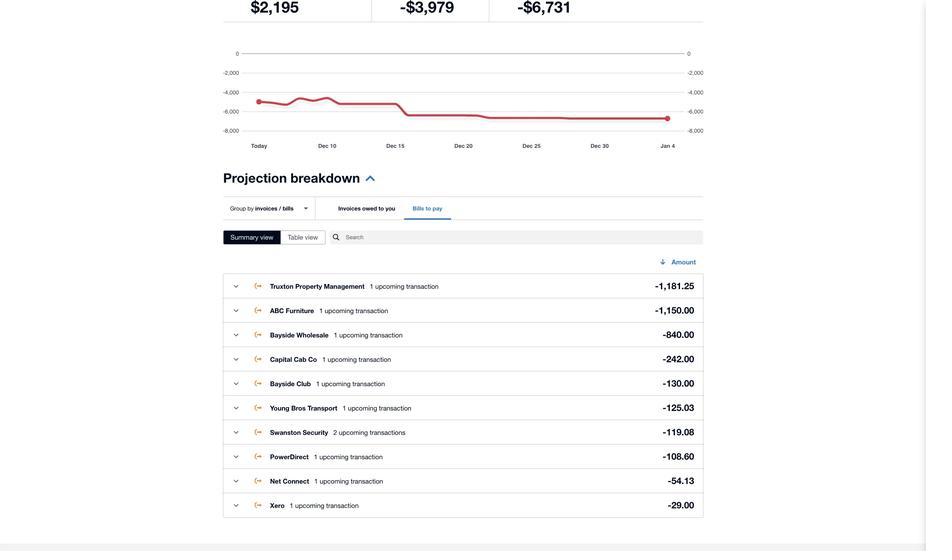 Task type: describe. For each thing, give the bounding box(es) containing it.
1 upcoming transaction for -242.00
[[323, 356, 391, 363]]

to inside bills to pay button
[[426, 205, 431, 212]]

bayside wholesale
[[270, 331, 329, 339]]

co
[[308, 355, 317, 363]]

1 upcoming transaction for -125.03
[[343, 404, 412, 412]]

bayside for -130.00
[[270, 380, 295, 387]]

upcoming for -54.13
[[320, 477, 349, 485]]

table
[[288, 234, 303, 241]]

54.13
[[672, 476, 695, 486]]

1,150.00
[[659, 305, 695, 316]]

1 for -130.00
[[316, 380, 320, 387]]

swanston security
[[270, 428, 328, 436]]

1 upcoming transaction for -108.60
[[314, 453, 383, 460]]

1 for -125.03
[[343, 404, 347, 412]]

upcoming for -1,150.00
[[325, 307, 354, 314]]

invoices
[[339, 205, 361, 212]]

invoices owed to you
[[339, 205, 396, 212]]

toggle image for -108.60
[[228, 448, 245, 465]]

upcoming for -119.08
[[339, 429, 368, 436]]

projection
[[223, 170, 287, 186]]

transaction for -242.00
[[359, 356, 391, 363]]

- for 29.00
[[668, 500, 672, 511]]

upcoming for -108.60
[[320, 453, 349, 460]]

club
[[297, 380, 311, 387]]

- for 242.00
[[663, 354, 667, 365]]

108.60
[[667, 451, 695, 462]]

invoices
[[255, 205, 278, 212]]

table view
[[288, 234, 318, 241]]

bros
[[291, 404, 306, 412]]

to inside invoices owed to you button
[[379, 205, 384, 212]]

1 for -54.13
[[315, 477, 318, 485]]

bayside for -840.00
[[270, 331, 295, 339]]

-108.60
[[663, 451, 695, 462]]

furniture
[[286, 306, 314, 314]]

125.03
[[667, 402, 695, 413]]

-54.13
[[668, 476, 695, 486]]

amount button
[[653, 253, 704, 271]]

xero
[[270, 501, 285, 509]]

breakdown
[[291, 170, 360, 186]]

- for 130.00
[[663, 378, 667, 389]]

young
[[270, 404, 290, 412]]

amount
[[672, 258, 697, 266]]

capital cab co
[[270, 355, 317, 363]]

capital
[[270, 355, 292, 363]]

you
[[386, 205, 396, 212]]

1,181.25
[[659, 281, 695, 292]]

bills to pay button
[[404, 197, 451, 220]]

toggle image for -130.00
[[228, 375, 245, 392]]

transaction for -29.00
[[326, 502, 359, 509]]

- for 840.00
[[663, 329, 667, 340]]

cab
[[294, 355, 307, 363]]

840.00
[[667, 329, 695, 340]]

- for 119.08
[[663, 427, 667, 438]]

-119.08
[[663, 427, 695, 438]]

invoices owed to you button
[[330, 197, 404, 220]]

- for 54.13
[[668, 476, 672, 486]]

net connect
[[270, 477, 309, 485]]

transaction for -108.60
[[351, 453, 383, 460]]

119.08
[[667, 427, 695, 438]]

owed
[[363, 205, 377, 212]]

upcoming for -130.00
[[322, 380, 351, 387]]

1 for -242.00
[[323, 356, 326, 363]]

- for 1,181.25
[[656, 281, 659, 292]]

upcoming for -29.00
[[295, 502, 325, 509]]

swanston
[[270, 428, 301, 436]]

1 for -108.60
[[314, 453, 318, 460]]



Task type: locate. For each thing, give the bounding box(es) containing it.
1 upcoming transaction for -1,150.00
[[320, 307, 388, 314]]

1 vertical spatial bayside
[[270, 380, 295, 387]]

0 horizontal spatial to
[[379, 205, 384, 212]]

- down -108.60
[[668, 476, 672, 486]]

-
[[656, 281, 659, 292], [656, 305, 659, 316], [663, 329, 667, 340], [663, 354, 667, 365], [663, 378, 667, 389], [663, 402, 667, 413], [663, 427, 667, 438], [663, 451, 667, 462], [668, 476, 672, 486], [668, 500, 672, 511]]

truxton
[[270, 282, 294, 290]]

bayside
[[270, 331, 295, 339], [270, 380, 295, 387]]

5 toggle image from the top
[[228, 448, 245, 465]]

-130.00
[[663, 378, 695, 389]]

4 toggle image from the top
[[228, 424, 245, 441]]

summary
[[231, 234, 259, 241]]

projection breakdown button
[[223, 170, 375, 191]]

security
[[303, 428, 328, 436]]

transaction for -125.03
[[379, 404, 412, 412]]

-242.00
[[663, 354, 695, 365]]

1 for -1,150.00
[[320, 307, 323, 314]]

toggle image
[[228, 278, 245, 295], [228, 302, 245, 319], [228, 351, 245, 368], [228, 424, 245, 441], [228, 448, 245, 465], [228, 472, 245, 490]]

0 vertical spatial bayside
[[270, 331, 295, 339]]

2
[[334, 429, 337, 436]]

group by invoices / bills
[[230, 205, 294, 212]]

view right summary
[[260, 234, 274, 241]]

young bros transport
[[270, 404, 338, 412]]

property
[[296, 282, 322, 290]]

1 view from the left
[[260, 234, 274, 241]]

-125.03
[[663, 402, 695, 413]]

- up -108.60
[[663, 427, 667, 438]]

view
[[260, 234, 274, 241], [305, 234, 318, 241]]

1 upcoming transaction for -130.00
[[316, 380, 385, 387]]

bayside club
[[270, 380, 311, 387]]

3 toggle image from the top
[[228, 399, 245, 417]]

- down -1,181.25
[[656, 305, 659, 316]]

2 upcoming transactions
[[334, 429, 406, 436]]

1 to from the left
[[379, 205, 384, 212]]

1 right xero
[[290, 502, 294, 509]]

1 for -1,181.25
[[370, 283, 374, 290]]

projection breakdown
[[223, 170, 360, 186]]

transaction for -130.00
[[353, 380, 385, 387]]

bills
[[413, 205, 424, 212]]

toggle image for -242.00
[[228, 351, 245, 368]]

1 right co
[[323, 356, 326, 363]]

pay
[[433, 205, 443, 212]]

-1,181.25
[[656, 281, 695, 292]]

abc furniture
[[270, 306, 314, 314]]

- down '-54.13'
[[668, 500, 672, 511]]

upcoming
[[376, 283, 405, 290], [325, 307, 354, 314], [340, 331, 369, 339], [328, 356, 357, 363], [322, 380, 351, 387], [348, 404, 377, 412], [339, 429, 368, 436], [320, 453, 349, 460], [320, 477, 349, 485], [295, 502, 325, 509]]

1 upcoming transaction for -29.00
[[290, 502, 359, 509]]

summary view
[[231, 234, 274, 241]]

group
[[230, 205, 246, 212]]

transaction for -1,181.25
[[407, 283, 439, 290]]

transaction for -54.13
[[351, 477, 383, 485]]

2 bayside from the top
[[270, 380, 295, 387]]

2 toggle image from the top
[[228, 302, 245, 319]]

toggle image for -125.03
[[228, 399, 245, 417]]

1 right management
[[370, 283, 374, 290]]

- down the -119.08
[[663, 451, 667, 462]]

1 upcoming transaction for -840.00
[[334, 331, 403, 339]]

1 horizontal spatial to
[[426, 205, 431, 212]]

2 toggle image from the top
[[228, 375, 245, 392]]

- up -130.00
[[663, 354, 667, 365]]

0 horizontal spatial view
[[260, 234, 274, 241]]

1 upcoming transaction for -54.13
[[315, 477, 383, 485]]

1 right "transport"
[[343, 404, 347, 412]]

powerdirect
[[270, 453, 309, 460]]

2 view from the left
[[305, 234, 318, 241]]

4 toggle image from the top
[[228, 497, 245, 514]]

1 upcoming transaction for -1,181.25
[[370, 283, 439, 290]]

1 right connect at the left of page
[[315, 477, 318, 485]]

bayside left club
[[270, 380, 295, 387]]

-840.00
[[663, 329, 695, 340]]

1 right club
[[316, 380, 320, 387]]

projection breakdown view option group
[[223, 231, 326, 244]]

1 down security on the bottom of the page
[[314, 453, 318, 460]]

toggle image for -29.00
[[228, 497, 245, 514]]

1 toggle image from the top
[[228, 326, 245, 344]]

bills to pay
[[413, 205, 443, 212]]

to left the pay
[[426, 205, 431, 212]]

bayside up capital
[[270, 331, 295, 339]]

transaction for -840.00
[[371, 331, 403, 339]]

-29.00
[[668, 500, 695, 511]]

view for summary view
[[260, 234, 274, 241]]

1 right 'furniture'
[[320, 307, 323, 314]]

transactions
[[370, 429, 406, 436]]

toggle image for -840.00
[[228, 326, 245, 344]]

130.00
[[667, 378, 695, 389]]

1 upcoming transaction
[[370, 283, 439, 290], [320, 307, 388, 314], [334, 331, 403, 339], [323, 356, 391, 363], [316, 380, 385, 387], [343, 404, 412, 412], [314, 453, 383, 460], [315, 477, 383, 485], [290, 502, 359, 509]]

1
[[370, 283, 374, 290], [320, 307, 323, 314], [334, 331, 338, 339], [323, 356, 326, 363], [316, 380, 320, 387], [343, 404, 347, 412], [314, 453, 318, 460], [315, 477, 318, 485], [290, 502, 294, 509]]

toggle image for -119.08
[[228, 424, 245, 441]]

- for 108.60
[[663, 451, 667, 462]]

abc
[[270, 306, 284, 314]]

upcoming for -242.00
[[328, 356, 357, 363]]

1 for -29.00
[[290, 502, 294, 509]]

- for 125.03
[[663, 402, 667, 413]]

- up "-1,150.00"
[[656, 281, 659, 292]]

- for 1,150.00
[[656, 305, 659, 316]]

view right table
[[305, 234, 318, 241]]

wholesale
[[297, 331, 329, 339]]

by
[[248, 205, 254, 212]]

toggle image
[[228, 326, 245, 344], [228, 375, 245, 392], [228, 399, 245, 417], [228, 497, 245, 514]]

truxton property management
[[270, 282, 365, 290]]

Search for a document search field
[[346, 230, 704, 245]]

/
[[279, 205, 281, 212]]

transport
[[308, 404, 338, 412]]

6 toggle image from the top
[[228, 472, 245, 490]]

242.00
[[667, 354, 695, 365]]

toggle image for -1,150.00
[[228, 302, 245, 319]]

transaction
[[407, 283, 439, 290], [356, 307, 388, 314], [371, 331, 403, 339], [359, 356, 391, 363], [353, 380, 385, 387], [379, 404, 412, 412], [351, 453, 383, 460], [351, 477, 383, 485], [326, 502, 359, 509]]

bills
[[283, 205, 294, 212]]

toggle image for -54.13
[[228, 472, 245, 490]]

2 to from the left
[[426, 205, 431, 212]]

upcoming for -840.00
[[340, 331, 369, 339]]

upcoming for -1,181.25
[[376, 283, 405, 290]]

transaction for -1,150.00
[[356, 307, 388, 314]]

- down the -242.00
[[663, 378, 667, 389]]

1 bayside from the top
[[270, 331, 295, 339]]

3 toggle image from the top
[[228, 351, 245, 368]]

1 horizontal spatial view
[[305, 234, 318, 241]]

29.00
[[672, 500, 695, 511]]

- up the -119.08
[[663, 402, 667, 413]]

toggle image for -1,181.25
[[228, 278, 245, 295]]

1 right wholesale
[[334, 331, 338, 339]]

to
[[379, 205, 384, 212], [426, 205, 431, 212]]

-1,150.00
[[656, 305, 695, 316]]

view for table view
[[305, 234, 318, 241]]

- down "-1,150.00"
[[663, 329, 667, 340]]

upcoming for -125.03
[[348, 404, 377, 412]]

1 toggle image from the top
[[228, 278, 245, 295]]

to left you
[[379, 205, 384, 212]]

connect
[[283, 477, 309, 485]]

net
[[270, 477, 281, 485]]

1 for -840.00
[[334, 331, 338, 339]]

management
[[324, 282, 365, 290]]



Task type: vqa. For each thing, say whether or not it's contained in the screenshot.
in
no



